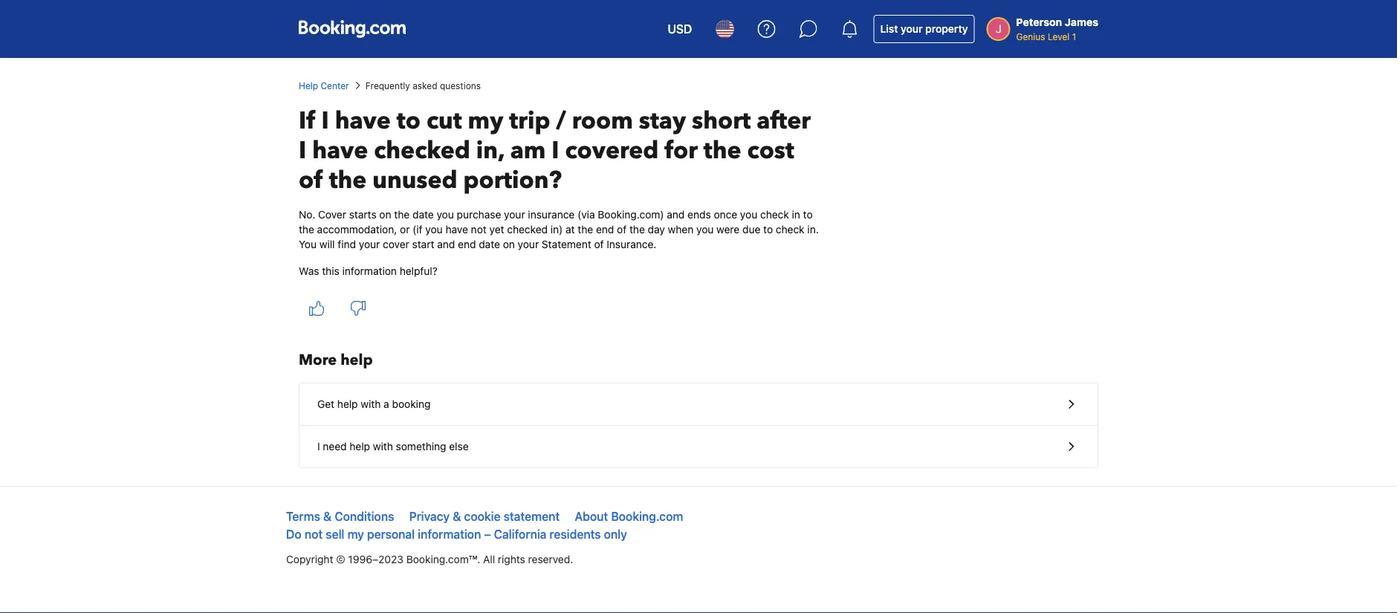 Task type: describe. For each thing, give the bounding box(es) containing it.
information inside about booking.com do not sell my personal information – california residents only
[[418, 527, 481, 542]]

0 vertical spatial with
[[361, 398, 381, 410]]

need
[[323, 440, 347, 453]]

terms & conditions link
[[286, 510, 394, 524]]

insurance.
[[607, 238, 657, 251]]

1 horizontal spatial date
[[479, 238, 500, 251]]

after
[[757, 105, 811, 137]]

the up or
[[394, 209, 410, 221]]

were
[[717, 223, 740, 236]]

or
[[400, 223, 410, 236]]

1 vertical spatial to
[[803, 209, 813, 221]]

property
[[926, 23, 968, 35]]

your right list
[[901, 23, 923, 35]]

0 vertical spatial information
[[342, 265, 397, 277]]

/
[[556, 105, 566, 137]]

0 vertical spatial check
[[760, 209, 789, 221]]

residents
[[550, 527, 601, 542]]

you down 'ends'
[[697, 223, 714, 236]]

trip
[[509, 105, 550, 137]]

help center button
[[299, 79, 349, 92]]

1 horizontal spatial and
[[667, 209, 685, 221]]

level
[[1048, 31, 1070, 42]]

room
[[572, 105, 633, 137]]

questions
[[440, 80, 481, 91]]

2 vertical spatial to
[[764, 223, 773, 236]]

helpful?
[[400, 265, 438, 277]]

more help
[[299, 350, 373, 371]]

usd
[[668, 22, 692, 36]]

booking
[[392, 398, 431, 410]]

booking.com
[[611, 510, 683, 524]]

to inside if i have to cut my trip / room stay short after i have checked in, am i covered for the cost of the unused portion?
[[397, 105, 421, 137]]

terms & conditions
[[286, 510, 394, 524]]

will
[[319, 238, 335, 251]]

peterson james genius level 1
[[1017, 16, 1099, 42]]

accommodation,
[[317, 223, 397, 236]]

copyright
[[286, 553, 333, 566]]

list your property
[[881, 23, 968, 35]]

asked
[[413, 80, 438, 91]]

more
[[299, 350, 337, 371]]

in
[[792, 209, 801, 221]]

due
[[743, 223, 761, 236]]

do not sell my personal information – california residents only link
[[286, 527, 627, 542]]

stay
[[639, 105, 686, 137]]

1 vertical spatial check
[[776, 223, 805, 236]]

insurance
[[528, 209, 575, 221]]

yet
[[490, 223, 504, 236]]

you left purchase
[[437, 209, 454, 221]]

if
[[299, 105, 316, 137]]

1 horizontal spatial of
[[594, 238, 604, 251]]

booking.com™.
[[406, 553, 480, 566]]

no.
[[299, 209, 315, 221]]

the up starts
[[329, 164, 367, 197]]

no. cover starts on the date you purchase your insurance (via booking.com) and ends once you check in to the accommodation, or (if you have not yet checked in) at the end of the day when you were due to check in. you will find your cover start and end date on your statement of insurance.
[[299, 209, 819, 251]]

1996–2023
[[348, 553, 404, 566]]

peterson
[[1017, 16, 1063, 28]]

the down no.
[[299, 223, 314, 236]]

reserved.
[[528, 553, 573, 566]]

©
[[336, 553, 345, 566]]

booking.com)
[[598, 209, 664, 221]]

list
[[881, 23, 898, 35]]

i inside button
[[317, 440, 320, 453]]

conditions
[[335, 510, 394, 524]]

cut
[[427, 105, 462, 137]]

james
[[1065, 16, 1099, 28]]

about booking.com do not sell my personal information – california residents only
[[286, 510, 683, 542]]

(if
[[413, 223, 423, 236]]

1 vertical spatial on
[[503, 238, 515, 251]]

i right if
[[322, 105, 329, 137]]

not inside about booking.com do not sell my personal information – california residents only
[[305, 527, 323, 542]]

–
[[484, 527, 491, 542]]

my for trip
[[468, 105, 504, 137]]

the up insurance. on the left
[[630, 223, 645, 236]]

cover
[[318, 209, 346, 221]]

california
[[494, 527, 547, 542]]

0 horizontal spatial end
[[458, 238, 476, 251]]

0 horizontal spatial on
[[379, 209, 391, 221]]

a
[[384, 398, 389, 410]]

help for get
[[337, 398, 358, 410]]

checked inside no. cover starts on the date you purchase your insurance (via booking.com) and ends once you check in to the accommodation, or (if you have not yet checked in) at the end of the day when you were due to check in. you will find your cover start and end date on your statement of insurance.
[[507, 223, 548, 236]]

short
[[692, 105, 751, 137]]

help for more
[[341, 350, 373, 371]]

for
[[665, 135, 698, 167]]

genius
[[1017, 31, 1046, 42]]

& for privacy
[[453, 510, 461, 524]]

in)
[[551, 223, 563, 236]]

statement
[[504, 510, 560, 524]]

frequently asked questions
[[365, 80, 481, 91]]

have inside no. cover starts on the date you purchase your insurance (via booking.com) and ends once you check in to the accommodation, or (if you have not yet checked in) at the end of the day when you were due to check in. you will find your cover start and end date on your statement of insurance.
[[446, 223, 468, 236]]

statement
[[542, 238, 592, 251]]

list your property link
[[874, 15, 975, 43]]

your down 'accommodation,'
[[359, 238, 380, 251]]

0 vertical spatial date
[[413, 209, 434, 221]]

sell
[[326, 527, 345, 542]]

your up yet
[[504, 209, 525, 221]]

the down '(via'
[[578, 223, 593, 236]]

find
[[338, 238, 356, 251]]



Task type: vqa. For each thing, say whether or not it's contained in the screenshot.
top end
yes



Task type: locate. For each thing, give the bounding box(es) containing it.
1 vertical spatial information
[[418, 527, 481, 542]]

of up no.
[[299, 164, 323, 197]]

all
[[483, 553, 495, 566]]

(via
[[578, 209, 595, 221]]

1
[[1072, 31, 1077, 42]]

ends
[[688, 209, 711, 221]]

1 vertical spatial help
[[337, 398, 358, 410]]

something
[[396, 440, 446, 453]]

starts
[[349, 209, 377, 221]]

was this information helpful?
[[299, 265, 438, 277]]

0 vertical spatial help
[[341, 350, 373, 371]]

to right the in
[[803, 209, 813, 221]]

privacy
[[409, 510, 450, 524]]

personal
[[367, 527, 415, 542]]

my
[[468, 105, 504, 137], [348, 527, 364, 542]]

to
[[397, 105, 421, 137], [803, 209, 813, 221], [764, 223, 773, 236]]

was
[[299, 265, 319, 277]]

on down yet
[[503, 238, 515, 251]]

help
[[299, 80, 318, 91]]

0 horizontal spatial date
[[413, 209, 434, 221]]

checked down insurance
[[507, 223, 548, 236]]

on right starts
[[379, 209, 391, 221]]

you
[[299, 238, 317, 251]]

1 vertical spatial checked
[[507, 223, 548, 236]]

1 horizontal spatial not
[[471, 223, 487, 236]]

checked inside if i have to cut my trip / room stay short after i have checked in, am i covered for the cost of the unused portion?
[[374, 135, 470, 167]]

covered
[[565, 135, 659, 167]]

2 vertical spatial of
[[594, 238, 604, 251]]

to right due
[[764, 223, 773, 236]]

0 horizontal spatial information
[[342, 265, 397, 277]]

have
[[335, 105, 391, 137], [312, 135, 368, 167], [446, 223, 468, 236]]

checked
[[374, 135, 470, 167], [507, 223, 548, 236]]

have up "cover"
[[312, 135, 368, 167]]

with left something
[[373, 440, 393, 453]]

1 vertical spatial with
[[373, 440, 393, 453]]

& up do not sell my personal information – california residents only link
[[453, 510, 461, 524]]

rights
[[498, 553, 525, 566]]

cost
[[748, 135, 795, 167]]

booking.com online hotel reservations image
[[299, 20, 406, 38]]

i up no.
[[299, 135, 306, 167]]

2 horizontal spatial of
[[617, 223, 627, 236]]

2 horizontal spatial to
[[803, 209, 813, 221]]

check left the in
[[760, 209, 789, 221]]

of
[[299, 164, 323, 197], [617, 223, 627, 236], [594, 238, 604, 251]]

help right need
[[350, 440, 370, 453]]

to left cut
[[397, 105, 421, 137]]

copyright © 1996–2023 booking.com™. all rights reserved.
[[286, 553, 573, 566]]

the right for
[[704, 135, 742, 167]]

end down purchase
[[458, 238, 476, 251]]

date up (if
[[413, 209, 434, 221]]

about
[[575, 510, 608, 524]]

cookie
[[464, 510, 501, 524]]

i left need
[[317, 440, 320, 453]]

do
[[286, 527, 302, 542]]

checked down the frequently asked questions
[[374, 135, 470, 167]]

check down the in
[[776, 223, 805, 236]]

center
[[321, 80, 349, 91]]

only
[[604, 527, 627, 542]]

0 vertical spatial end
[[596, 223, 614, 236]]

1 vertical spatial end
[[458, 238, 476, 251]]

on
[[379, 209, 391, 221], [503, 238, 515, 251]]

terms
[[286, 510, 320, 524]]

help right get
[[337, 398, 358, 410]]

once
[[714, 209, 738, 221]]

my inside about booking.com do not sell my personal information – california residents only
[[348, 527, 364, 542]]

0 horizontal spatial my
[[348, 527, 364, 542]]

0 horizontal spatial &
[[323, 510, 332, 524]]

this
[[322, 265, 340, 277]]

not inside no. cover starts on the date you purchase your insurance (via booking.com) and ends once you check in to the accommodation, or (if you have not yet checked in) at the end of the day when you were due to check in. you will find your cover start and end date on your statement of insurance.
[[471, 223, 487, 236]]

0 horizontal spatial checked
[[374, 135, 470, 167]]

information up booking.com™.
[[418, 527, 481, 542]]

unused
[[373, 164, 458, 197]]

2 & from the left
[[453, 510, 461, 524]]

with left 'a'
[[361, 398, 381, 410]]

i
[[322, 105, 329, 137], [299, 135, 306, 167], [552, 135, 559, 167], [317, 440, 320, 453]]

1 & from the left
[[323, 510, 332, 524]]

information
[[342, 265, 397, 277], [418, 527, 481, 542]]

and right start at the top of the page
[[437, 238, 455, 251]]

my inside if i have to cut my trip / room stay short after i have checked in, am i covered for the cost of the unused portion?
[[468, 105, 504, 137]]

privacy & cookie statement link
[[409, 510, 560, 524]]

when
[[668, 223, 694, 236]]

help right "more"
[[341, 350, 373, 371]]

0 vertical spatial on
[[379, 209, 391, 221]]

& for terms
[[323, 510, 332, 524]]

i right am
[[552, 135, 559, 167]]

1 vertical spatial and
[[437, 238, 455, 251]]

at
[[566, 223, 575, 236]]

1 horizontal spatial my
[[468, 105, 504, 137]]

0 vertical spatial and
[[667, 209, 685, 221]]

my for personal
[[348, 527, 364, 542]]

information down the find at the top left
[[342, 265, 397, 277]]

of down booking.com)
[[617, 223, 627, 236]]

i need help with something else button
[[300, 426, 1098, 468]]

and up when at the top left
[[667, 209, 685, 221]]

1 vertical spatial date
[[479, 238, 500, 251]]

else
[[449, 440, 469, 453]]

1 horizontal spatial to
[[764, 223, 773, 236]]

date down yet
[[479, 238, 500, 251]]

2 vertical spatial help
[[350, 440, 370, 453]]

usd button
[[659, 11, 701, 47]]

in,
[[476, 135, 505, 167]]

1 vertical spatial my
[[348, 527, 364, 542]]

of inside if i have to cut my trip / room stay short after i have checked in, am i covered for the cost of the unused portion?
[[299, 164, 323, 197]]

your down insurance
[[518, 238, 539, 251]]

my down conditions
[[348, 527, 364, 542]]

0 vertical spatial to
[[397, 105, 421, 137]]

my right cut
[[468, 105, 504, 137]]

portion?
[[464, 164, 562, 197]]

&
[[323, 510, 332, 524], [453, 510, 461, 524]]

help
[[341, 350, 373, 371], [337, 398, 358, 410], [350, 440, 370, 453]]

am
[[510, 135, 546, 167]]

about booking.com link
[[575, 510, 683, 524]]

have down frequently
[[335, 105, 391, 137]]

you up due
[[740, 209, 758, 221]]

privacy & cookie statement
[[409, 510, 560, 524]]

get
[[317, 398, 335, 410]]

day
[[648, 223, 665, 236]]

1 horizontal spatial &
[[453, 510, 461, 524]]

1 horizontal spatial end
[[596, 223, 614, 236]]

if i have to cut my trip / room stay short after i have checked in, am i covered for the cost of the unused portion?
[[299, 105, 811, 197]]

the
[[704, 135, 742, 167], [329, 164, 367, 197], [394, 209, 410, 221], [299, 223, 314, 236], [578, 223, 593, 236], [630, 223, 645, 236]]

help center
[[299, 80, 349, 91]]

and
[[667, 209, 685, 221], [437, 238, 455, 251]]

0 horizontal spatial to
[[397, 105, 421, 137]]

cover
[[383, 238, 409, 251]]

0 horizontal spatial of
[[299, 164, 323, 197]]

0 horizontal spatial and
[[437, 238, 455, 251]]

purchase
[[457, 209, 501, 221]]

0 horizontal spatial not
[[305, 527, 323, 542]]

start
[[412, 238, 435, 251]]

not down purchase
[[471, 223, 487, 236]]

end
[[596, 223, 614, 236], [458, 238, 476, 251]]

0 vertical spatial of
[[299, 164, 323, 197]]

get help with a booking button
[[300, 384, 1098, 426]]

have down purchase
[[446, 223, 468, 236]]

not right "do"
[[305, 527, 323, 542]]

i need help with something else
[[317, 440, 469, 453]]

0 vertical spatial my
[[468, 105, 504, 137]]

1 horizontal spatial checked
[[507, 223, 548, 236]]

frequently
[[365, 80, 410, 91]]

1 horizontal spatial information
[[418, 527, 481, 542]]

you right (if
[[426, 223, 443, 236]]

1 vertical spatial of
[[617, 223, 627, 236]]

date
[[413, 209, 434, 221], [479, 238, 500, 251]]

in.
[[808, 223, 819, 236]]

0 vertical spatial checked
[[374, 135, 470, 167]]

& up sell
[[323, 510, 332, 524]]

check
[[760, 209, 789, 221], [776, 223, 805, 236]]

of down '(via'
[[594, 238, 604, 251]]

end down booking.com)
[[596, 223, 614, 236]]

0 vertical spatial not
[[471, 223, 487, 236]]

1 vertical spatial not
[[305, 527, 323, 542]]

1 horizontal spatial on
[[503, 238, 515, 251]]

get help with a booking
[[317, 398, 431, 410]]



